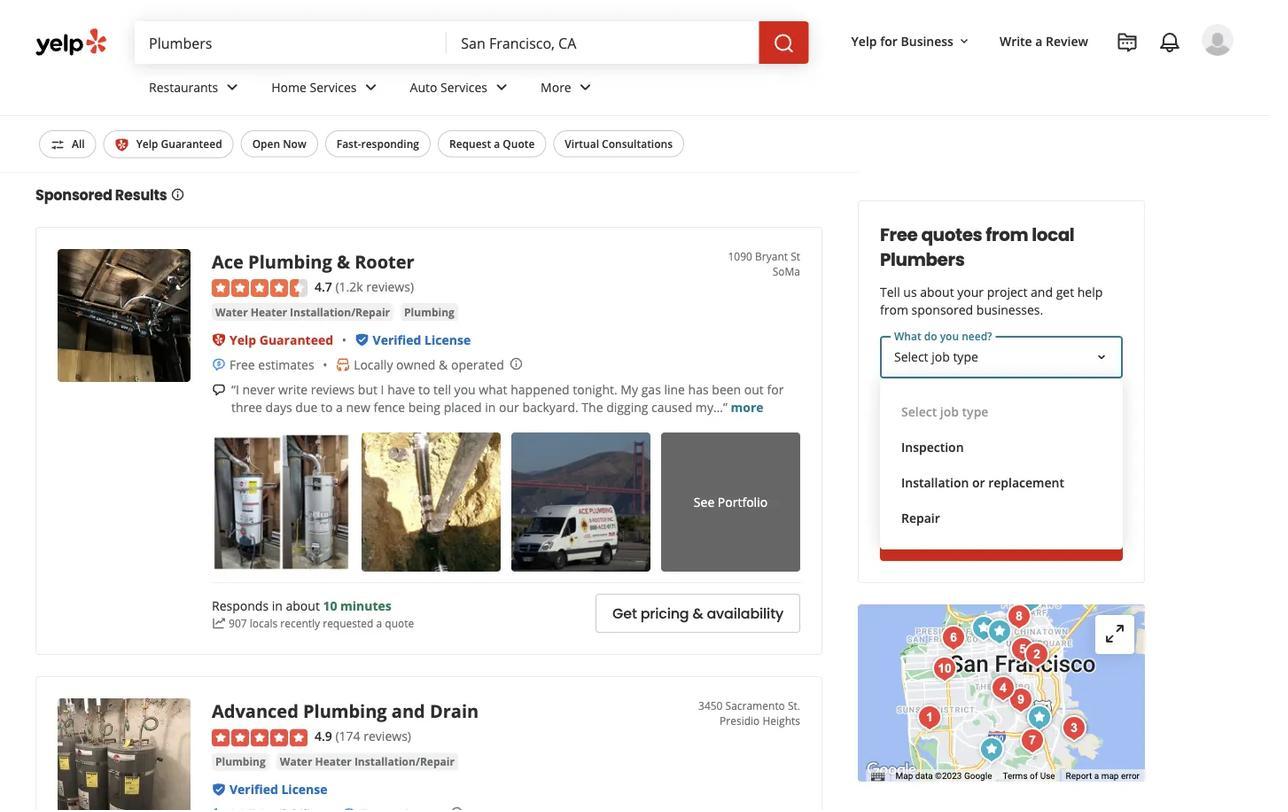 Task type: locate. For each thing, give the bounding box(es) containing it.
1 horizontal spatial 10
[[323, 597, 337, 614]]

locally owned & operated
[[354, 356, 504, 373]]

info icon image
[[509, 357, 524, 371], [509, 357, 524, 371], [450, 806, 464, 810], [450, 806, 464, 810]]

home services inside business categories element
[[271, 79, 357, 95]]

search image
[[773, 33, 795, 54]]

4.7
[[315, 278, 332, 295]]

1 vertical spatial home
[[271, 79, 307, 95]]

0 vertical spatial &
[[337, 249, 350, 273]]

and left the get
[[1031, 283, 1053, 300]]

to up being
[[418, 381, 430, 398]]

0 vertical spatial home
[[87, 60, 118, 75]]

1 vertical spatial for
[[767, 381, 784, 398]]

24 chevron down v2 image right more
[[575, 77, 596, 98]]

plumbing button up "locally owned & operated"
[[401, 303, 458, 321]]

john s. image
[[1202, 24, 1234, 56]]

1 vertical spatial verified license button
[[230, 781, 328, 798]]

1 horizontal spatial guaranteed
[[259, 331, 333, 348]]

do right what
[[924, 329, 937, 343]]

0 vertical spatial do
[[924, 329, 937, 343]]

a left the quote
[[494, 136, 500, 151]]

1090
[[728, 249, 752, 263]]

none field up more link
[[461, 33, 745, 52]]

& for availability
[[693, 604, 703, 624]]

plumbers up restaurants
[[193, 60, 243, 75]]

0 vertical spatial plumbing link
[[401, 303, 458, 321]]

estimates
[[258, 356, 314, 373]]

free inside free quotes from local plumbers
[[880, 222, 918, 247]]

24 chevron down v2 image right auto services
[[491, 77, 512, 98]]

10 up 907 locals recently requested a quote
[[323, 597, 337, 614]]

in down what
[[485, 399, 496, 415]]

0 vertical spatial and
[[1031, 283, 1053, 300]]

1 horizontal spatial plumbing link
[[401, 303, 458, 321]]

about inside tell us about your project and get help from sponsored businesses.
[[920, 283, 954, 300]]

1 vertical spatial water heater installation/repair link
[[276, 753, 458, 771]]

more link
[[526, 64, 610, 115]]

heater for the bottommost water heater installation/repair link
[[315, 754, 352, 769]]

license
[[425, 331, 471, 348], [281, 781, 328, 798]]

16 yelp guaranteed v2 image
[[115, 138, 129, 152]]

3 24 chevron down v2 image from the left
[[575, 77, 596, 98]]

0 horizontal spatial about
[[286, 597, 320, 614]]

free
[[880, 222, 918, 247], [230, 356, 255, 373]]

installation/repair down (1.2k
[[290, 305, 390, 319]]

water heater installation/repair button down 4.7
[[212, 303, 394, 321]]

24 chevron down v2 image for more
[[575, 77, 596, 98]]

16 verified v2 image
[[355, 333, 369, 347], [212, 782, 226, 797]]

none field find
[[149, 33, 433, 52]]

1 vertical spatial from
[[880, 301, 908, 318]]

0 vertical spatial water
[[215, 305, 248, 319]]

1 vertical spatial and
[[392, 699, 425, 723]]

& right pricing
[[693, 604, 703, 624]]

1 horizontal spatial verified license button
[[373, 331, 471, 348]]

water heater installation/repair link down 4.7
[[212, 303, 394, 321]]

review
[[1046, 32, 1088, 49]]

in
[[485, 399, 496, 415], [272, 597, 283, 614]]

4.9
[[315, 728, 332, 745]]

0 horizontal spatial water
[[215, 305, 248, 319]]

24 chevron down v2 image down plumbers link
[[222, 77, 243, 98]]

0 horizontal spatial home
[[87, 60, 118, 75]]

tonight.
[[573, 381, 617, 398]]

10
[[79, 75, 100, 104], [323, 597, 337, 614]]

home services link
[[87, 60, 164, 75], [257, 64, 396, 115]]

0 horizontal spatial get
[[612, 604, 637, 624]]

reviews) for and
[[364, 728, 411, 745]]

water heater installation/repair down '4.9 (174 reviews)'
[[280, 754, 455, 769]]

0 vertical spatial you
[[940, 329, 959, 343]]

1 vertical spatial &
[[439, 356, 448, 373]]

advanced
[[212, 699, 298, 723]]

sacramento
[[725, 699, 785, 713]]

a left new
[[336, 399, 343, 415]]

reviews) right (174
[[364, 728, 411, 745]]

& up (1.2k
[[337, 249, 350, 273]]

home services link up fast-
[[257, 64, 396, 115]]

being
[[408, 399, 440, 415]]

2 vertical spatial you
[[949, 411, 971, 428]]

None search field
[[135, 21, 812, 64]]

home services
[[87, 60, 164, 75], [271, 79, 357, 95]]

the
[[582, 399, 603, 415]]

reviews)
[[366, 278, 414, 295], [364, 728, 411, 745]]

get
[[1056, 283, 1074, 300]]

yelp up free estimates on the left
[[230, 331, 256, 348]]

free left the quotes
[[880, 222, 918, 247]]

2 horizontal spatial 24 chevron down v2 image
[[575, 77, 596, 98]]

2 none field from the left
[[461, 33, 745, 52]]

0 horizontal spatial &
[[337, 249, 350, 273]]

plumbing up (174
[[303, 699, 387, 723]]

about up the recently
[[286, 597, 320, 614]]

about up sponsored
[[920, 283, 954, 300]]

yelp guaranteed up estimates
[[230, 331, 333, 348]]

16 free estimates v2 image
[[342, 807, 356, 810]]

replacement
[[988, 474, 1064, 491]]

16 verified v2 image up 16 twenty four seven availability v2 image
[[212, 782, 226, 797]]

24 chevron down v2 image inside auto services link
[[491, 77, 512, 98]]

services left 16 chevron right v2 image
[[121, 60, 164, 75]]

bryant
[[755, 249, 788, 263]]

guaranteed up estimates
[[259, 331, 333, 348]]

yelp inside button
[[851, 32, 877, 49]]

1 vertical spatial reviews)
[[364, 728, 411, 745]]

projects image
[[1117, 32, 1138, 53]]

verified license button for 16 verified v2 image to the bottom
[[230, 781, 328, 798]]

none field up near
[[149, 33, 433, 52]]

0 vertical spatial water heater installation/repair button
[[212, 303, 394, 321]]

you inside "i never write reviews but i have to tell you what happened tonight. my gas line has been out for three days due to a new fence being placed in our backyard. the digging caused my…"
[[454, 381, 476, 398]]

do right when
[[931, 411, 946, 428]]

guaranteed
[[161, 136, 222, 151], [259, 331, 333, 348]]

gas
[[641, 381, 661, 398]]

1 vertical spatial home services
[[271, 79, 357, 95]]

request a quote
[[449, 136, 535, 151]]

guaranteed up 16 info v2 icon
[[161, 136, 222, 151]]

from down "tell"
[[880, 301, 908, 318]]

1 vertical spatial water
[[280, 754, 312, 769]]

yelp guaranteed button up 16 info v2 icon
[[103, 130, 234, 158]]

near
[[261, 75, 312, 104]]

0 vertical spatial for
[[880, 32, 898, 49]]

verified down "4.9 star rating" image
[[230, 781, 278, 798]]

heater down 4.7 star rating image
[[251, 305, 287, 319]]

0 horizontal spatial verified license button
[[230, 781, 328, 798]]

& up the tell
[[439, 356, 448, 373]]

1 horizontal spatial from
[[986, 222, 1028, 247]]

you up placed
[[454, 381, 476, 398]]

home services down find text box
[[271, 79, 357, 95]]

24 chevron down v2 image for restaurants
[[222, 77, 243, 98]]

from inside tell us about your project and get help from sponsored businesses.
[[880, 301, 908, 318]]

home services left 16 chevron right v2 image
[[87, 60, 164, 75]]

write a review
[[1000, 32, 1088, 49]]

my
[[621, 381, 638, 398]]

1 vertical spatial heater
[[315, 754, 352, 769]]

verified license up owned
[[373, 331, 471, 348]]

services right auto
[[440, 79, 487, 95]]

about
[[920, 283, 954, 300], [286, 597, 320, 614]]

0 horizontal spatial 16 verified v2 image
[[212, 782, 226, 797]]

yelp guaranteed button
[[103, 130, 234, 158], [230, 331, 333, 348]]

16 locally owned v2 image
[[336, 358, 350, 372]]

2 horizontal spatial yelp
[[851, 32, 877, 49]]

california
[[475, 75, 580, 104]]

1 horizontal spatial in
[[485, 399, 496, 415]]

0 horizontal spatial verified
[[230, 781, 278, 798]]

your
[[957, 283, 984, 300]]

16 chevron right v2 image
[[171, 61, 185, 75]]

yelp right 16 yelp guaranteed v2 icon
[[136, 136, 158, 151]]

0 vertical spatial yelp
[[851, 32, 877, 49]]

water heater installation/repair link
[[212, 303, 394, 321], [276, 753, 458, 771]]

it?
[[1006, 411, 1019, 428]]

0 vertical spatial reviews)
[[366, 278, 414, 295]]

yelp left business on the top right of page
[[851, 32, 877, 49]]

1 none field from the left
[[149, 33, 433, 52]]

24 chevron down v2 image
[[222, 77, 243, 98], [491, 77, 512, 98], [575, 77, 596, 98]]

verified license button down "4.9 star rating" image
[[230, 781, 328, 798]]

plumbing down "4.9 star rating" image
[[215, 754, 266, 769]]

services left 24 chevron down v2 icon
[[310, 79, 357, 95]]

water heater installation/repair
[[215, 305, 390, 319], [280, 754, 455, 769]]

1 24 chevron down v2 image from the left
[[222, 77, 243, 98]]

home down find text box
[[271, 79, 307, 95]]

0 vertical spatial verified license button
[[373, 331, 471, 348]]

0 vertical spatial in
[[485, 399, 496, 415]]

to
[[418, 381, 430, 398], [321, 399, 333, 415]]

1 horizontal spatial services
[[310, 79, 357, 95]]

tell us about your project and get help from sponsored businesses.
[[880, 283, 1103, 318]]

0 vertical spatial heater
[[251, 305, 287, 319]]

iconyelpguaranteedbadgesmall image
[[212, 333, 226, 347], [212, 333, 226, 347]]

1 vertical spatial about
[[286, 597, 320, 614]]

license down '4.9'
[[281, 781, 328, 798]]

1 vertical spatial plumbing button
[[212, 753, 269, 771]]

to down reviews on the left top of the page
[[321, 399, 333, 415]]

0 vertical spatial installation/repair
[[290, 305, 390, 319]]

for right the out
[[767, 381, 784, 398]]

None field
[[149, 33, 433, 52], [461, 33, 745, 52]]

virtual consultations
[[565, 136, 673, 151]]

1 horizontal spatial get
[[962, 532, 987, 552]]

0 vertical spatial verified
[[373, 331, 421, 348]]

1 horizontal spatial 24 chevron down v2 image
[[491, 77, 512, 98]]

home services link left 16 chevron right v2 image
[[87, 60, 164, 75]]

& inside "get pricing & availability" button
[[693, 604, 703, 624]]

and left drain at the left of page
[[392, 699, 425, 723]]

"i never write reviews but i have to tell you what happened tonight. my gas line has been out for three days due to a new fence being placed in our backyard. the digging caused my…"
[[231, 381, 784, 415]]

1 horizontal spatial water
[[280, 754, 312, 769]]

1 vertical spatial do
[[931, 411, 946, 428]]

have
[[387, 381, 415, 398]]

water down 4.7 star rating image
[[215, 305, 248, 319]]

1 horizontal spatial home
[[271, 79, 307, 95]]

0 horizontal spatial yelp
[[136, 136, 158, 151]]

you
[[940, 329, 959, 343], [454, 381, 476, 398], [949, 411, 971, 428]]

installation/repair down '4.9 (174 reviews)'
[[354, 754, 455, 769]]

services for 24 chevron down v2 icon
[[310, 79, 357, 95]]

in up locals
[[272, 597, 283, 614]]

1 horizontal spatial and
[[1031, 283, 1053, 300]]

1 horizontal spatial home services
[[271, 79, 357, 95]]

&
[[337, 249, 350, 273], [439, 356, 448, 373], [693, 604, 703, 624]]

1 horizontal spatial heater
[[315, 754, 352, 769]]

open now button
[[241, 130, 318, 157]]

all
[[72, 136, 85, 151]]

0 vertical spatial yelp guaranteed
[[136, 136, 222, 151]]

water heater installation/repair button for the bottommost water heater installation/repair link
[[276, 753, 458, 771]]

verified up owned
[[373, 331, 421, 348]]

1 horizontal spatial &
[[439, 356, 448, 373]]

16 free estimates v2 image
[[212, 358, 226, 372]]

1 vertical spatial water heater installation/repair
[[280, 754, 455, 769]]

0 vertical spatial home services
[[87, 60, 164, 75]]

a inside "button"
[[494, 136, 500, 151]]

verified license down "4.9 star rating" image
[[230, 781, 328, 798]]

0 vertical spatial 16 verified v2 image
[[355, 333, 369, 347]]

tell
[[880, 283, 900, 300]]

0 horizontal spatial 24 chevron down v2 image
[[222, 77, 243, 98]]

1 vertical spatial verified
[[230, 781, 278, 798]]

16 trending v2 image
[[212, 617, 226, 631]]

24 chevron down v2 image
[[360, 77, 382, 98]]

availability
[[707, 604, 783, 624]]

1 vertical spatial in
[[272, 597, 283, 614]]

locals
[[250, 616, 278, 631]]

0 vertical spatial get
[[962, 532, 987, 552]]

2 vertical spatial &
[[693, 604, 703, 624]]

yelp inside the filters group
[[136, 136, 158, 151]]

home
[[87, 60, 118, 75], [271, 79, 307, 95]]

24 chevron down v2 image inside restaurants link
[[222, 77, 243, 98]]

from inside free quotes from local plumbers
[[986, 222, 1028, 247]]

0 horizontal spatial none field
[[149, 33, 433, 52]]

plumbing link down "4.9 star rating" image
[[212, 753, 269, 771]]

1 vertical spatial free
[[230, 356, 255, 373]]

water down "4.9 star rating" image
[[280, 754, 312, 769]]

get left started
[[962, 532, 987, 552]]

16 verified v2 image up locally
[[355, 333, 369, 347]]

& for operated
[[439, 356, 448, 373]]

installation or replacement button
[[894, 464, 1109, 500]]

1 vertical spatial guaranteed
[[259, 331, 333, 348]]

repair button
[[894, 500, 1109, 535]]

1 vertical spatial plumbing link
[[212, 753, 269, 771]]

for left business on the top right of page
[[880, 32, 898, 49]]

help
[[1077, 283, 1103, 300]]

business
[[901, 32, 954, 49]]

plumbers inside free quotes from local plumbers
[[880, 247, 965, 272]]

free right 16 free estimates v2 image
[[230, 356, 255, 373]]

do
[[924, 329, 937, 343], [931, 411, 946, 428]]

get for get pricing & availability
[[612, 604, 637, 624]]

2 horizontal spatial services
[[440, 79, 487, 95]]

installation/repair
[[290, 305, 390, 319], [354, 754, 455, 769]]

from left local
[[986, 222, 1028, 247]]

1 horizontal spatial yelp
[[230, 331, 256, 348]]

yelp guaranteed button up estimates
[[230, 331, 333, 348]]

yelp guaranteed inside button
[[136, 136, 222, 151]]

1 horizontal spatial for
[[880, 32, 898, 49]]

license up "locally owned & operated"
[[425, 331, 471, 348]]

0 vertical spatial to
[[418, 381, 430, 398]]

free for free quotes from local plumbers
[[880, 222, 918, 247]]

you for what
[[940, 329, 959, 343]]

24 chevron down v2 image inside more link
[[575, 77, 596, 98]]

16 chevron down v2 image
[[957, 34, 971, 48]]

0 horizontal spatial verified license
[[230, 781, 328, 798]]

fence
[[373, 399, 405, 415]]

request
[[449, 136, 491, 151]]

1 vertical spatial to
[[321, 399, 333, 415]]

get left pricing
[[612, 604, 637, 624]]

0 horizontal spatial from
[[880, 301, 908, 318]]

1 vertical spatial yelp guaranteed
[[230, 331, 333, 348]]

water heater installation/repair button down '4.9 (174 reviews)'
[[276, 753, 458, 771]]

home right top
[[87, 60, 118, 75]]

our
[[499, 399, 519, 415]]

0 horizontal spatial plumbing link
[[212, 753, 269, 771]]

you left need
[[949, 411, 971, 428]]

1 horizontal spatial verified license
[[373, 331, 471, 348]]

what
[[894, 329, 921, 343]]

you left "need?"
[[940, 329, 959, 343]]

reviews) down rooter
[[366, 278, 414, 295]]

about for 10
[[286, 597, 320, 614]]

businesses.
[[976, 301, 1043, 318]]

0 horizontal spatial 10
[[79, 75, 100, 104]]

project
[[987, 283, 1028, 300]]

  text field
[[880, 460, 1123, 503]]

type
[[962, 403, 989, 420]]

verified license button for right 16 verified v2 image
[[373, 331, 471, 348]]

water heater installation/repair link down '4.9 (174 reviews)'
[[276, 753, 458, 771]]

1090 bryant st soma
[[728, 249, 800, 278]]

started
[[990, 532, 1041, 552]]

1 horizontal spatial license
[[425, 331, 471, 348]]

water for the bottommost water heater installation/repair link
[[280, 754, 312, 769]]

0 horizontal spatial heater
[[251, 305, 287, 319]]

1 vertical spatial verified license
[[230, 781, 328, 798]]

10 right top
[[79, 75, 100, 104]]

results
[[115, 185, 167, 205]]

heater down '4.9'
[[315, 754, 352, 769]]

verified license button
[[373, 331, 471, 348], [230, 781, 328, 798]]

yelp guaranteed up 16 info v2 icon
[[136, 136, 222, 151]]

plumbing link up "locally owned & operated"
[[401, 303, 458, 321]]

top
[[35, 75, 75, 104]]

filters group
[[35, 130, 688, 158]]

plumbing button down "4.9 star rating" image
[[212, 753, 269, 771]]

water heater installation/repair down 4.7
[[215, 305, 390, 319]]

verified license button up owned
[[373, 331, 471, 348]]

0 horizontal spatial yelp guaranteed
[[136, 136, 222, 151]]

2 24 chevron down v2 image from the left
[[491, 77, 512, 98]]

installation
[[901, 474, 969, 491]]

do for what
[[924, 329, 937, 343]]

plumbers up "us"
[[880, 247, 965, 272]]

local
[[1032, 222, 1074, 247]]

placed
[[444, 399, 482, 415]]

write
[[278, 381, 308, 398]]

inspection button
[[894, 429, 1109, 464]]

0 horizontal spatial in
[[272, 597, 283, 614]]



Task type: describe. For each thing, give the bounding box(es) containing it.
services for 24 chevron down v2 image within auto services link
[[440, 79, 487, 95]]

ace plumbing & rooter
[[212, 249, 414, 273]]

0 horizontal spatial and
[[392, 699, 425, 723]]

(174
[[335, 728, 360, 745]]

0 horizontal spatial to
[[321, 399, 333, 415]]

my…"
[[696, 399, 727, 415]]

i
[[381, 381, 384, 398]]

plumbing up 4.7 star rating image
[[248, 249, 332, 273]]

Find text field
[[149, 33, 433, 52]]

responds in about 10 minutes
[[212, 597, 392, 614]]

sort:
[[659, 84, 687, 101]]

us
[[903, 283, 917, 300]]

for inside "i never write reviews but i have to tell you what happened tonight. my gas line has been out for three days due to a new fence being placed in our backyard. the digging caused my…"
[[767, 381, 784, 398]]

3450
[[698, 699, 723, 713]]

see
[[694, 494, 715, 511]]

user actions element
[[837, 22, 1258, 131]]

in inside "i never write reviews but i have to tell you what happened tonight. my gas line has been out for three days due to a new fence being placed in our backyard. the digging caused my…"
[[485, 399, 496, 415]]

about for your
[[920, 283, 954, 300]]

4.9 star rating image
[[212, 729, 308, 747]]

ace plumbing & rooter link
[[212, 249, 414, 273]]

request a quote button
[[438, 130, 546, 157]]

consultations
[[602, 136, 673, 151]]

select job type button
[[894, 393, 1109, 429]]

water heater installation/repair button for topmost water heater installation/repair link
[[212, 303, 394, 321]]

a right write
[[1035, 32, 1043, 49]]

business categories element
[[135, 64, 1234, 115]]

0 horizontal spatial license
[[281, 781, 328, 798]]

quotes
[[921, 222, 982, 247]]

Near text field
[[461, 33, 745, 52]]

a left quote
[[376, 616, 382, 631]]

what
[[479, 381, 507, 398]]

virtual
[[565, 136, 599, 151]]

you for when
[[949, 411, 971, 428]]

select job type
[[901, 403, 989, 420]]

plumbing up "locally owned & operated"
[[404, 305, 455, 319]]

free quotes from local plumbers
[[880, 222, 1074, 272]]

reviews
[[311, 381, 355, 398]]

line
[[664, 381, 685, 398]]

see portfolio
[[694, 494, 768, 511]]

rooter
[[355, 249, 414, 273]]

sponsored results
[[35, 185, 167, 205]]

0 vertical spatial water heater installation/repair
[[215, 305, 390, 319]]

virtual consultations button
[[553, 130, 684, 157]]

1 horizontal spatial to
[[418, 381, 430, 398]]

& for rooter
[[337, 249, 350, 273]]

need
[[974, 411, 1003, 428]]

inspection
[[901, 438, 964, 455]]

do for when
[[931, 411, 946, 428]]

heights
[[763, 713, 800, 728]]

three
[[231, 399, 262, 415]]

0 horizontal spatial services
[[121, 60, 164, 75]]

enter
[[894, 473, 925, 490]]

0 horizontal spatial plumbing button
[[212, 753, 269, 771]]

1 vertical spatial 16 verified v2 image
[[212, 782, 226, 797]]

repair
[[901, 509, 940, 526]]

more
[[541, 79, 571, 95]]

restaurants link
[[135, 64, 257, 115]]

has
[[688, 381, 709, 398]]

0 vertical spatial water heater installation/repair link
[[212, 303, 394, 321]]

enter zip code
[[894, 473, 978, 490]]

1 vertical spatial 10
[[323, 597, 337, 614]]

but
[[358, 381, 378, 398]]

16 filter v2 image
[[51, 138, 65, 152]]

due
[[295, 399, 318, 415]]

presidio
[[720, 713, 760, 728]]

for inside button
[[880, 32, 898, 49]]

tell
[[433, 381, 451, 398]]

fast-responding
[[337, 136, 419, 151]]

when do you need it?
[[894, 411, 1019, 428]]

requested
[[323, 616, 373, 631]]

never
[[242, 381, 275, 398]]

been
[[712, 381, 741, 398]]

ace
[[212, 249, 244, 273]]

heater for topmost water heater installation/repair link
[[251, 305, 287, 319]]

zip
[[928, 473, 946, 490]]

francisco,
[[361, 75, 471, 104]]

or
[[972, 474, 985, 491]]

home inside business categories element
[[271, 79, 307, 95]]

plumbers right best
[[155, 75, 257, 104]]

0 vertical spatial yelp guaranteed button
[[103, 130, 234, 158]]

minutes
[[340, 597, 392, 614]]

notifications image
[[1159, 32, 1180, 53]]

What do you need? field
[[880, 336, 1123, 549]]

all button
[[39, 130, 96, 158]]

0 horizontal spatial home services link
[[87, 60, 164, 75]]

0 vertical spatial plumbing button
[[401, 303, 458, 321]]

24 chevron down v2 image for auto services
[[491, 77, 512, 98]]

sponsored
[[35, 185, 112, 205]]

caused
[[651, 399, 692, 415]]

need?
[[962, 329, 992, 343]]

drain
[[430, 699, 479, 723]]

plumbers link
[[193, 60, 243, 75]]

happened
[[511, 381, 570, 398]]

a inside "i never write reviews but i have to tell you what happened tonight. my gas line has been out for three days due to a new fence being placed in our backyard. the digging caused my…"
[[336, 399, 343, 415]]

backyard.
[[522, 399, 578, 415]]

and inside tell us about your project and get help from sponsored businesses.
[[1031, 283, 1053, 300]]

code
[[950, 473, 978, 490]]

get for get started
[[962, 532, 987, 552]]

16 twenty four seven availability v2 image
[[212, 807, 226, 810]]

operated
[[451, 356, 504, 373]]

16 info v2 image
[[171, 187, 185, 201]]

1 vertical spatial yelp guaranteed button
[[230, 331, 333, 348]]

auto
[[410, 79, 437, 95]]

0 vertical spatial verified license
[[373, 331, 471, 348]]

see portfolio link
[[661, 433, 800, 572]]

get pricing & availability button
[[596, 594, 800, 633]]

0 vertical spatial 10
[[79, 75, 100, 104]]

1 vertical spatial installation/repair
[[354, 754, 455, 769]]

1 horizontal spatial verified
[[373, 331, 421, 348]]

water for topmost water heater installation/repair link
[[215, 305, 248, 319]]

locally
[[354, 356, 393, 373]]

907
[[229, 616, 247, 631]]

select
[[901, 403, 937, 420]]

restaurants
[[149, 79, 218, 95]]

soma
[[773, 263, 800, 278]]

installation or replacement
[[901, 474, 1064, 491]]

quote
[[503, 136, 535, 151]]

"i
[[231, 381, 239, 398]]

16 speech v2 image
[[212, 383, 226, 397]]

fast-
[[337, 136, 361, 151]]

more link
[[731, 399, 764, 415]]

portfolio
[[718, 494, 768, 511]]

3450 sacramento st. presidio heights
[[698, 699, 800, 728]]

reviews) for &
[[366, 278, 414, 295]]

best
[[104, 75, 151, 104]]

none field near
[[461, 33, 745, 52]]

4.7 star rating image
[[212, 279, 308, 297]]

guaranteed inside yelp guaranteed button
[[161, 136, 222, 151]]

st
[[791, 249, 800, 263]]

get started
[[962, 532, 1041, 552]]

1 horizontal spatial 16 verified v2 image
[[355, 333, 369, 347]]

job
[[940, 403, 959, 420]]

free for free estimates
[[230, 356, 255, 373]]

quote
[[385, 616, 414, 631]]

sponsored
[[912, 301, 973, 318]]

1 horizontal spatial home services link
[[257, 64, 396, 115]]

when
[[894, 411, 928, 428]]

new
[[346, 399, 370, 415]]

2 vertical spatial yelp
[[230, 331, 256, 348]]

recently
[[280, 616, 320, 631]]

advanced plumbing and drain link
[[212, 699, 479, 723]]



Task type: vqa. For each thing, say whether or not it's contained in the screenshot.
Zip Code Text Field
no



